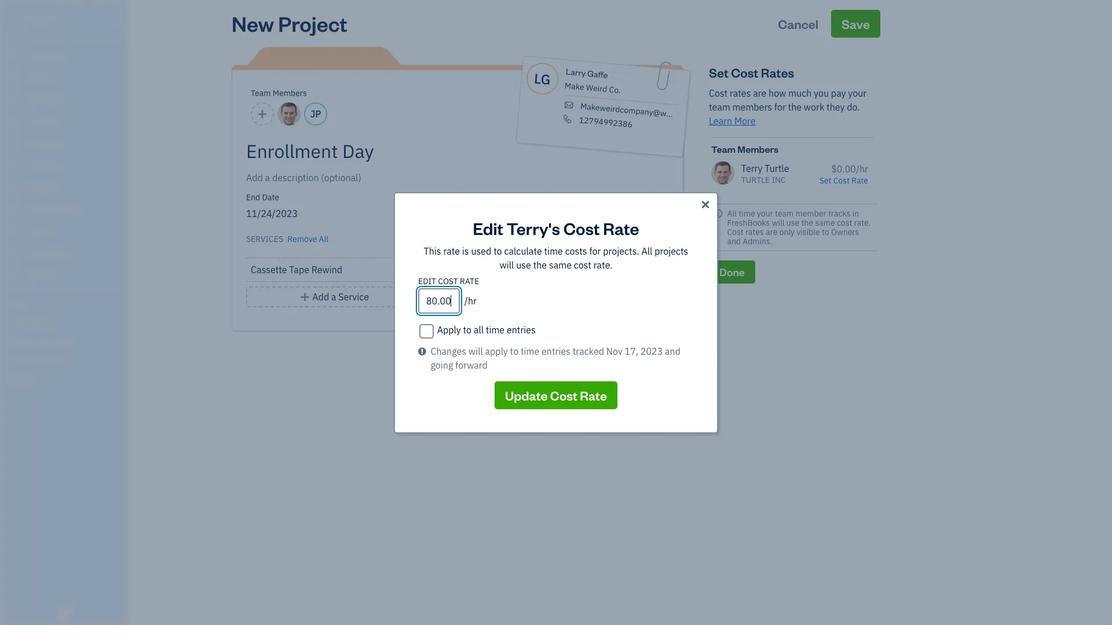 Task type: locate. For each thing, give the bounding box(es) containing it.
tracks
[[829, 209, 851, 219]]

1 vertical spatial entries
[[542, 346, 571, 357]]

2 horizontal spatial will
[[772, 218, 785, 228]]

service
[[637, 246, 669, 256]]

0 vertical spatial team
[[709, 101, 731, 113]]

1 horizontal spatial set
[[820, 175, 832, 186]]

1 vertical spatial team members
[[712, 143, 779, 155]]

date
[[262, 192, 279, 203]]

exclamationcircle image
[[418, 344, 426, 358]]

cost inside cost rates are how much you pay your team members for the work they do. learn more
[[709, 87, 728, 99]]

1 vertical spatial will
[[500, 259, 514, 271]]

rate
[[443, 245, 460, 257]]

rate down 'tracked'
[[580, 387, 607, 404]]

set cost rates
[[709, 64, 794, 81]]

0 horizontal spatial team members
[[251, 88, 307, 99]]

expense image
[[8, 160, 21, 172]]

items and services image
[[9, 337, 124, 346]]

use inside this rate is used to calculate time costs for projects. all projects will use the same cost rate.
[[516, 259, 531, 271]]

0 horizontal spatial all
[[319, 234, 329, 245]]

0 vertical spatial /hr
[[856, 163, 869, 175]]

1 vertical spatial your
[[757, 209, 773, 219]]

are up members
[[753, 87, 767, 99]]

are inside cost rates are how much you pay your team members for the work they do. learn more
[[753, 87, 767, 99]]

set
[[709, 64, 729, 81], [820, 175, 832, 186]]

1 horizontal spatial your
[[848, 87, 867, 99]]

2 vertical spatial all
[[642, 245, 653, 257]]

client image
[[8, 72, 21, 84]]

cost up done
[[727, 227, 744, 237]]

0 horizontal spatial your
[[757, 209, 773, 219]]

0 horizontal spatial /hr
[[465, 295, 477, 307]]

will down calculate
[[500, 259, 514, 271]]

0 horizontal spatial use
[[516, 259, 531, 271]]

0 vertical spatial the
[[788, 101, 802, 113]]

entries left 'tracked'
[[542, 346, 571, 357]]

and down freshbooks
[[727, 236, 741, 247]]

0 horizontal spatial rate.
[[594, 259, 613, 271]]

entries
[[507, 324, 536, 336], [542, 346, 571, 357]]

to right apply
[[510, 346, 519, 357]]

will inside changes will apply to time entries tracked nov 17, 2023 and going forward
[[469, 346, 483, 357]]

1 horizontal spatial and
[[727, 236, 741, 247]]

0 horizontal spatial and
[[665, 346, 681, 357]]

visible
[[797, 227, 820, 237]]

dashboard image
[[8, 50, 21, 62]]

rates left only
[[746, 227, 764, 237]]

0 vertical spatial rates
[[730, 87, 751, 99]]

1 horizontal spatial rate.
[[854, 218, 871, 228]]

1 vertical spatial rate.
[[594, 259, 613, 271]]

cost down "$0.00"
[[834, 175, 850, 186]]

0 horizontal spatial turtle
[[9, 10, 42, 22]]

to
[[822, 227, 830, 237], [494, 245, 502, 257], [463, 324, 472, 336], [510, 346, 519, 357]]

0 vertical spatial will
[[772, 218, 785, 228]]

0h 00m text field
[[566, 264, 599, 276]]

cost
[[731, 64, 759, 81], [709, 87, 728, 99], [834, 175, 850, 186], [564, 217, 600, 239], [727, 227, 744, 237], [550, 387, 578, 404]]

0 vertical spatial are
[[753, 87, 767, 99]]

remove all button
[[285, 230, 329, 246]]

team members
[[251, 88, 307, 99], [712, 143, 779, 155]]

rate. down projects.
[[594, 259, 613, 271]]

1 horizontal spatial same
[[815, 218, 835, 228]]

1 vertical spatial are
[[766, 227, 778, 237]]

team members up terry
[[712, 143, 779, 155]]

/hr down rate
[[465, 295, 477, 307]]

cost up costs
[[564, 217, 600, 239]]

owners
[[831, 227, 859, 237]]

0 horizontal spatial team
[[709, 101, 731, 113]]

your inside all time your team member tracks in freshbooks will use the same cost rate. cost rates are only visible to owners and admins.
[[757, 209, 773, 219]]

the
[[788, 101, 802, 113], [802, 218, 814, 228], [533, 259, 547, 271]]

0 horizontal spatial cost
[[574, 259, 592, 271]]

1 horizontal spatial /hr
[[856, 163, 869, 175]]

1 vertical spatial the
[[802, 218, 814, 228]]

and
[[727, 236, 741, 247], [665, 346, 681, 357]]

1 vertical spatial turtle
[[742, 175, 770, 185]]

all right remove
[[319, 234, 329, 245]]

will up forward
[[469, 346, 483, 357]]

members
[[273, 88, 307, 99], [738, 143, 779, 155]]

to right visible
[[822, 227, 830, 237]]

1 vertical spatial set
[[820, 175, 832, 186]]

1 horizontal spatial cost
[[837, 218, 853, 228]]

0 vertical spatial inc
[[45, 10, 61, 22]]

1 horizontal spatial will
[[500, 259, 514, 271]]

used
[[471, 245, 492, 257]]

1 horizontal spatial entries
[[542, 346, 571, 357]]

turtle up owner
[[9, 10, 42, 22]]

same inside this rate is used to calculate time costs for projects. all projects will use the same cost rate.
[[549, 259, 572, 271]]

team inside all time your team member tracks in freshbooks will use the same cost rate. cost rates are only visible to owners and admins.
[[775, 209, 794, 219]]

rate
[[852, 175, 869, 186], [653, 194, 669, 204], [603, 217, 639, 239], [580, 387, 607, 404]]

the right only
[[802, 218, 814, 228]]

tracked
[[573, 346, 604, 357]]

time
[[739, 209, 755, 219], [544, 245, 563, 257], [486, 324, 505, 336], [521, 346, 540, 357]]

0 vertical spatial team
[[251, 88, 271, 99]]

done button
[[709, 261, 755, 284]]

1 horizontal spatial members
[[738, 143, 779, 155]]

0 vertical spatial for
[[775, 101, 786, 113]]

cassette tape rewind
[[251, 264, 343, 276]]

use
[[787, 218, 800, 228], [516, 259, 531, 271]]

1 vertical spatial same
[[549, 259, 572, 271]]

0 horizontal spatial will
[[469, 346, 483, 357]]

turtle inside turtle inc owner
[[9, 10, 42, 22]]

cancel button
[[768, 10, 829, 38]]

2 vertical spatial will
[[469, 346, 483, 357]]

1 vertical spatial use
[[516, 259, 531, 271]]

for right costs
[[590, 245, 601, 257]]

rates inside all time your team member tracks in freshbooks will use the same cost rate. cost rates are only visible to owners and admins.
[[746, 227, 764, 237]]

and inside changes will apply to time entries tracked nov 17, 2023 and going forward
[[665, 346, 681, 357]]

they
[[827, 101, 845, 113]]

team up only
[[775, 209, 794, 219]]

close image
[[700, 198, 712, 212]]

0 horizontal spatial team
[[251, 88, 271, 99]]

turtle
[[9, 10, 42, 22], [742, 175, 770, 185]]

for
[[775, 101, 786, 113], [590, 245, 601, 257]]

inc
[[45, 10, 61, 22], [772, 175, 786, 185]]

more
[[735, 115, 756, 127]]

0 horizontal spatial members
[[273, 88, 307, 99]]

1 vertical spatial team
[[775, 209, 794, 219]]

0 vertical spatial set
[[709, 64, 729, 81]]

for down the "how"
[[775, 101, 786, 113]]

Project Name text field
[[246, 140, 565, 163]]

apps image
[[9, 300, 124, 309]]

will up admins. at the right of the page
[[772, 218, 785, 228]]

the inside cost rates are how much you pay your team members for the work they do. learn more
[[788, 101, 802, 113]]

0 horizontal spatial inc
[[45, 10, 61, 22]]

turtle inside the terry turtle turtle inc
[[742, 175, 770, 185]]

all right info image at the right of page
[[727, 209, 737, 219]]

cost down costs
[[574, 259, 592, 271]]

1 horizontal spatial team
[[712, 143, 736, 155]]

to right used
[[494, 245, 502, 257]]

rate. right tracks
[[854, 218, 871, 228]]

set up learn
[[709, 64, 729, 81]]

0 vertical spatial members
[[273, 88, 307, 99]]

1 vertical spatial and
[[665, 346, 681, 357]]

1 horizontal spatial turtle
[[742, 175, 770, 185]]

cost right update
[[550, 387, 578, 404]]

0 vertical spatial team members
[[251, 88, 307, 99]]

report image
[[8, 271, 21, 282]]

all down hours
[[642, 245, 653, 257]]

turtle down terry
[[742, 175, 770, 185]]

will
[[772, 218, 785, 228], [500, 259, 514, 271], [469, 346, 483, 357]]

/hr up set cost rate button
[[856, 163, 869, 175]]

your inside cost rates are how much you pay your team members for the work they do. learn more
[[848, 87, 867, 99]]

tape
[[289, 264, 309, 276]]

service
[[339, 291, 369, 303]]

edit terry's cost rate
[[473, 217, 639, 239]]

same
[[815, 218, 835, 228], [549, 259, 572, 271]]

all
[[727, 209, 737, 219], [319, 234, 329, 245], [642, 245, 653, 257]]

time left costs
[[544, 245, 563, 257]]

0 vertical spatial your
[[848, 87, 867, 99]]

cost left in
[[837, 218, 853, 228]]

set inside the '$0.00 /hr set cost rate'
[[820, 175, 832, 186]]

time inside all time your team member tracks in freshbooks will use the same cost rate. cost rates are only visible to owners and admins.
[[739, 209, 755, 219]]

team members up the 'add team member' icon
[[251, 88, 307, 99]]

1 horizontal spatial all
[[642, 245, 653, 257]]

the down calculate
[[533, 259, 547, 271]]

1 horizontal spatial use
[[787, 218, 800, 228]]

to left all at left
[[463, 324, 472, 336]]

1 vertical spatial /hr
[[465, 295, 477, 307]]

cost up learn
[[709, 87, 728, 99]]

rates
[[730, 87, 751, 99], [746, 227, 764, 237]]

cost left rates at right top
[[731, 64, 759, 81]]

0 horizontal spatial entries
[[507, 324, 536, 336]]

/hr
[[856, 163, 869, 175], [465, 295, 477, 307]]

set cost rate button
[[820, 175, 869, 186]]

team up the 'add team member' icon
[[251, 88, 271, 99]]

0 horizontal spatial for
[[590, 245, 601, 257]]

your up admins. at the right of the page
[[757, 209, 773, 219]]

rate down "$0.00"
[[852, 175, 869, 186]]

0 vertical spatial and
[[727, 236, 741, 247]]

0 vertical spatial all
[[727, 209, 737, 219]]

1 horizontal spatial team
[[775, 209, 794, 219]]

0 vertical spatial cost
[[837, 218, 853, 228]]

0 vertical spatial same
[[815, 218, 835, 228]]

time right info image at the right of page
[[739, 209, 755, 219]]

1 vertical spatial for
[[590, 245, 601, 257]]

this rate is used to calculate time costs for projects. all projects will use the same cost rate.
[[424, 245, 689, 271]]

learn more link
[[709, 115, 756, 127]]

1 vertical spatial rates
[[746, 227, 764, 237]]

and right 2023
[[665, 346, 681, 357]]

rates
[[761, 64, 794, 81]]

set down "$0.00"
[[820, 175, 832, 186]]

1 vertical spatial inc
[[772, 175, 786, 185]]

to inside all time your team member tracks in freshbooks will use the same cost rate. cost rates are only visible to owners and admins.
[[822, 227, 830, 237]]

team
[[251, 88, 271, 99], [712, 143, 736, 155]]

the inside this rate is used to calculate time costs for projects. all projects will use the same cost rate.
[[533, 259, 547, 271]]

0 vertical spatial use
[[787, 218, 800, 228]]

edit
[[473, 217, 504, 239]]

1 horizontal spatial for
[[775, 101, 786, 113]]

1 horizontal spatial inc
[[772, 175, 786, 185]]

0 vertical spatial rate.
[[854, 218, 871, 228]]

cost inside all time your team member tracks in freshbooks will use the same cost rate. cost rates are only visible to owners and admins.
[[727, 227, 744, 237]]

1 vertical spatial all
[[319, 234, 329, 245]]

team up learn
[[709, 101, 731, 113]]

much
[[789, 87, 812, 99]]

$0.00
[[832, 163, 856, 175]]

all time your team member tracks in freshbooks will use the same cost rate. cost rates are only visible to owners and admins.
[[727, 209, 871, 247]]

calculate
[[504, 245, 542, 257]]

save
[[842, 16, 870, 32]]

are left only
[[766, 227, 778, 237]]

0 vertical spatial turtle
[[9, 10, 42, 22]]

time right apply
[[521, 346, 540, 357]]

2 horizontal spatial all
[[727, 209, 737, 219]]

0 horizontal spatial same
[[549, 259, 572, 271]]

new
[[232, 10, 274, 37]]

rate right flat
[[653, 194, 669, 204]]

work
[[804, 101, 825, 113]]

team down learn
[[712, 143, 736, 155]]

2 vertical spatial the
[[533, 259, 547, 271]]

nov
[[607, 346, 623, 357]]

your
[[848, 87, 867, 99], [757, 209, 773, 219]]

the down much
[[788, 101, 802, 113]]

rates inside cost rates are how much you pay your team members for the work they do. learn more
[[730, 87, 751, 99]]

cost
[[837, 218, 853, 228], [574, 259, 592, 271]]

rates up members
[[730, 87, 751, 99]]

chart image
[[8, 249, 21, 260]]

add a service button
[[246, 287, 422, 308]]

entries up apply
[[507, 324, 536, 336]]

estimate image
[[8, 94, 21, 106]]

0 horizontal spatial set
[[709, 64, 729, 81]]

your up do.
[[848, 87, 867, 99]]

1 horizontal spatial team members
[[712, 143, 779, 155]]

entries inside changes will apply to time entries tracked nov 17, 2023 and going forward
[[542, 346, 571, 357]]

services remove all
[[246, 234, 329, 245]]

1 vertical spatial cost
[[574, 259, 592, 271]]



Task type: vqa. For each thing, say whether or not it's contained in the screenshot.
the right All
yes



Task type: describe. For each thing, give the bounding box(es) containing it.
forward
[[455, 360, 488, 371]]

do.
[[847, 101, 860, 113]]

update
[[505, 387, 548, 404]]

remove
[[288, 234, 317, 245]]

admins.
[[743, 236, 773, 247]]

turtle inc owner
[[9, 10, 61, 32]]

done
[[720, 265, 745, 279]]

end
[[246, 192, 260, 203]]

changes will apply to time entries tracked nov 17, 2023 and going forward
[[431, 346, 681, 371]]

terry turtle turtle inc
[[742, 163, 789, 185]]

add
[[313, 291, 329, 303]]

Project Description text field
[[246, 171, 565, 185]]

inc inside the terry turtle turtle inc
[[772, 175, 786, 185]]

17,
[[625, 346, 639, 357]]

edit
[[418, 276, 436, 287]]

member
[[796, 209, 827, 219]]

will inside this rate is used to calculate time costs for projects. all projects will use the same cost rate.
[[500, 259, 514, 271]]

cassette
[[251, 264, 287, 276]]

1 vertical spatial team
[[712, 143, 736, 155]]

project image
[[8, 183, 21, 194]]

invoice image
[[8, 116, 21, 128]]

you
[[814, 87, 829, 99]]

cost inside the '$0.00 /hr set cost rate'
[[834, 175, 850, 186]]

for inside this rate is used to calculate time costs for projects. all projects will use the same cost rate.
[[590, 245, 601, 257]]

edit terry's cost rate dialog
[[0, 178, 1112, 448]]

new project
[[232, 10, 348, 37]]

End date in  format text field
[[246, 208, 458, 220]]

all inside all time your team member tracks in freshbooks will use the same cost rate. cost rates are only visible to owners and admins.
[[727, 209, 737, 219]]

projects.
[[603, 245, 640, 257]]

team inside cost rates are how much you pay your team members for the work they do. learn more
[[709, 101, 731, 113]]

timer image
[[8, 205, 21, 216]]

use inside all time your team member tracks in freshbooks will use the same cost rate. cost rates are only visible to owners and admins.
[[787, 218, 800, 228]]

freshbooks
[[727, 218, 770, 228]]

how
[[769, 87, 786, 99]]

all inside this rate is used to calculate time costs for projects. all projects will use the same cost rate.
[[642, 245, 653, 257]]

are inside all time your team member tracks in freshbooks will use the same cost rate. cost rates are only visible to owners and admins.
[[766, 227, 778, 237]]

freshbooks image
[[54, 607, 73, 621]]

services
[[246, 234, 283, 245]]

costs
[[565, 245, 587, 257]]

cost inside all time your team member tracks in freshbooks will use the same cost rate. cost rates are only visible to owners and admins.
[[837, 218, 853, 228]]

main element
[[0, 0, 156, 626]]

cancel
[[778, 16, 819, 32]]

members
[[733, 101, 772, 113]]

going
[[431, 360, 453, 371]]

/hr inside edit terry's cost rate "dialog"
[[465, 295, 477, 307]]

only
[[780, 227, 795, 237]]

save button
[[831, 10, 881, 38]]

plus image
[[300, 290, 310, 304]]

pay
[[831, 87, 846, 99]]

project
[[278, 10, 348, 37]]

hours per service
[[626, 232, 669, 256]]

add a service
[[313, 291, 369, 303]]

cost
[[438, 276, 458, 287]]

inc inside turtle inc owner
[[45, 10, 61, 22]]

for inside cost rates are how much you pay your team members for the work they do. learn more
[[775, 101, 786, 113]]

rate inside button
[[580, 387, 607, 404]]

owner
[[9, 23, 31, 32]]

apply
[[437, 324, 461, 336]]

Amount (USD) text field
[[418, 288, 460, 314]]

2023
[[641, 346, 663, 357]]

flat rate
[[637, 194, 669, 204]]

rate. inside all time your team member tracks in freshbooks will use the same cost rate. cost rates are only visible to owners and admins.
[[854, 218, 871, 228]]

rewind
[[312, 264, 343, 276]]

jp
[[310, 108, 321, 120]]

time right all at left
[[486, 324, 505, 336]]

per
[[654, 232, 669, 242]]

update cost rate
[[505, 387, 607, 404]]

learn
[[709, 115, 732, 127]]

apply to all time entries
[[437, 324, 536, 336]]

$0.00 /hr set cost rate
[[820, 163, 869, 186]]

will inside all time your team member tracks in freshbooks will use the same cost rate. cost rates are only visible to owners and admins.
[[772, 218, 785, 228]]

all
[[474, 324, 484, 336]]

terry's
[[507, 217, 560, 239]]

0 vertical spatial entries
[[507, 324, 536, 336]]

is
[[462, 245, 469, 257]]

to inside this rate is used to calculate time costs for projects. all projects will use the same cost rate.
[[494, 245, 502, 257]]

and inside all time your team member tracks in freshbooks will use the same cost rate. cost rates are only visible to owners and admins.
[[727, 236, 741, 247]]

time inside this rate is used to calculate time costs for projects. all projects will use the same cost rate.
[[544, 245, 563, 257]]

hours
[[626, 232, 652, 242]]

payment image
[[8, 138, 21, 150]]

rate inside the '$0.00 /hr set cost rate'
[[852, 175, 869, 186]]

turtle
[[765, 163, 789, 174]]

rate. inside this rate is used to calculate time costs for projects. all projects will use the same cost rate.
[[594, 259, 613, 271]]

the inside all time your team member tracks in freshbooks will use the same cost rate. cost rates are only visible to owners and admins.
[[802, 218, 814, 228]]

this
[[424, 245, 441, 257]]

apply
[[485, 346, 508, 357]]

bank connections image
[[9, 356, 124, 365]]

money image
[[8, 227, 21, 238]]

add team member image
[[257, 107, 268, 121]]

rate up projects.
[[603, 217, 639, 239]]

edit cost rate
[[418, 276, 479, 287]]

/hr inside the '$0.00 /hr set cost rate'
[[856, 163, 869, 175]]

flat
[[637, 194, 651, 204]]

settings image
[[9, 374, 124, 384]]

cost inside this rate is used to calculate time costs for projects. all projects will use the same cost rate.
[[574, 259, 592, 271]]

a
[[331, 291, 336, 303]]

same inside all time your team member tracks in freshbooks will use the same cost rate. cost rates are only visible to owners and admins.
[[815, 218, 835, 228]]

cost rates are how much you pay your team members for the work they do. learn more
[[709, 87, 867, 127]]

in
[[853, 209, 859, 219]]

terry
[[742, 163, 763, 174]]

to inside changes will apply to time entries tracked nov 17, 2023 and going forward
[[510, 346, 519, 357]]

rate
[[460, 276, 479, 287]]

time inside changes will apply to time entries tracked nov 17, 2023 and going forward
[[521, 346, 540, 357]]

changes
[[431, 346, 466, 357]]

update cost rate button
[[495, 382, 618, 409]]

cost inside button
[[550, 387, 578, 404]]

end date
[[246, 192, 279, 203]]

1 vertical spatial members
[[738, 143, 779, 155]]

info image
[[714, 209, 723, 218]]

team members image
[[9, 319, 124, 328]]

projects
[[655, 245, 689, 257]]



